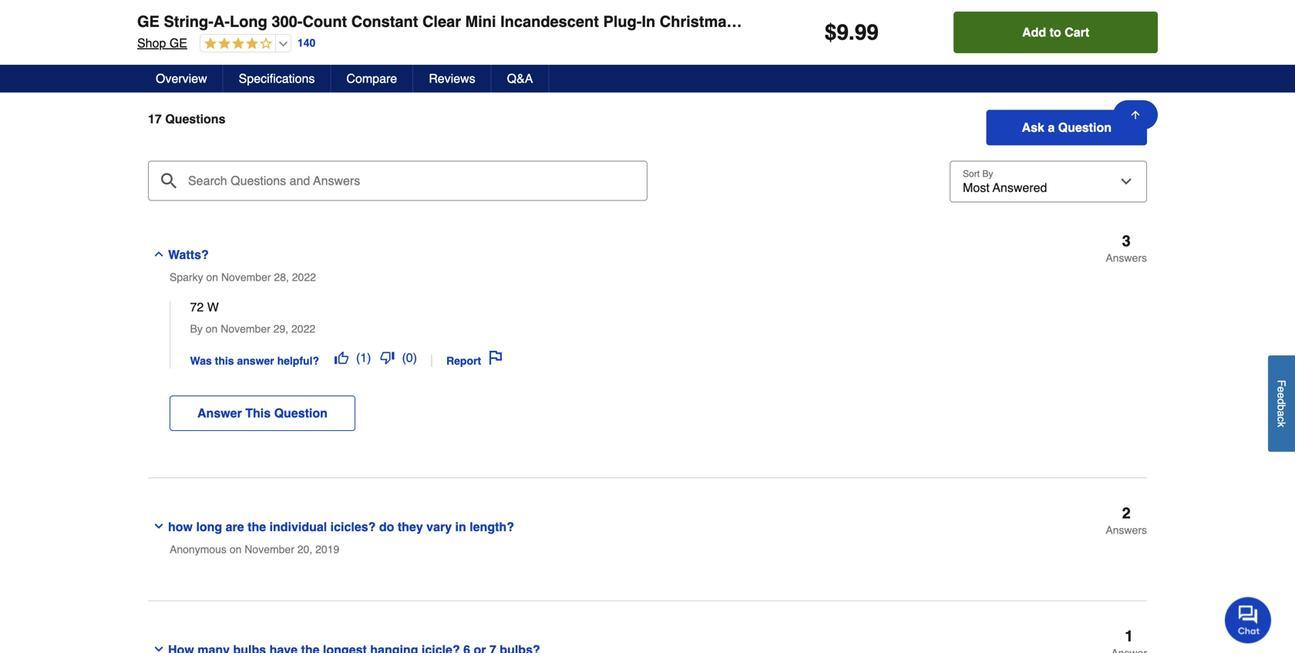 Task type: describe. For each thing, give the bounding box(es) containing it.
was this answer helpful?
[[190, 355, 322, 367]]

report button
[[442, 345, 508, 369]]

answers for 2
[[1106, 524, 1148, 536]]

ask
[[1022, 120, 1045, 135]]

the
[[248, 520, 266, 534]]

answer
[[197, 406, 242, 420]]

0
[[406, 351, 413, 365]]

how long are the individual icicles?  do they vary in length? button
[[148, 505, 948, 537]]

w
[[207, 300, 219, 314]]

2022 for was this answer helpful?
[[292, 323, 316, 335]]

3 answers
[[1106, 232, 1148, 264]]

72
[[190, 300, 204, 314]]

specifications
[[239, 71, 315, 86]]

they
[[398, 520, 423, 534]]

overview button
[[140, 65, 223, 93]]

chevron down image
[[153, 520, 165, 532]]

community q & a button
[[133, 23, 1163, 71]]

reviews button
[[414, 65, 492, 93]]

anonymous
[[170, 543, 227, 556]]

on for was this answer helpful?
[[206, 323, 218, 335]]

ask a question button
[[987, 110, 1148, 146]]

string-
[[164, 13, 214, 30]]

helpful?
[[277, 355, 319, 367]]

) for ( 0 )
[[413, 351, 417, 365]]

2022 for 3
[[292, 271, 316, 284]]

20,
[[297, 543, 313, 556]]

q&a button
[[492, 65, 549, 93]]

community
[[150, 36, 251, 57]]

incandescent
[[501, 13, 599, 30]]

on for 2
[[230, 543, 242, 556]]

specifications button
[[223, 65, 331, 93]]

question inside 17 questions ask a question
[[1059, 120, 1112, 135]]

question inside answer this question button
[[274, 406, 328, 420]]

icicle
[[740, 13, 778, 30]]

1 answer element
[[1112, 627, 1148, 653]]

community q & a
[[150, 36, 307, 57]]

individual
[[270, 520, 327, 534]]

constant
[[351, 13, 418, 30]]

( for 0
[[402, 351, 406, 365]]

thumb up image
[[335, 351, 349, 365]]

reviews
[[429, 71, 476, 86]]

9
[[837, 20, 849, 45]]

chat invite button image
[[1225, 597, 1272, 644]]

answer this question button
[[170, 396, 355, 431]]

2019
[[316, 543, 340, 556]]

by
[[190, 323, 203, 335]]

1 horizontal spatial 1
[[1125, 627, 1134, 645]]

3.9 stars image
[[200, 37, 272, 51]]

99
[[855, 20, 879, 45]]

add
[[1023, 25, 1047, 39]]

f
[[1276, 380, 1288, 387]]

$ 9 . 99
[[825, 20, 879, 45]]

vary
[[427, 520, 452, 534]]

lights
[[783, 13, 829, 30]]

mini
[[465, 13, 496, 30]]

add to cart button
[[954, 12, 1158, 53]]

( for 1
[[356, 351, 360, 365]]

ge string-a-long 300-count constant clear mini incandescent plug-in christmas icicle lights
[[137, 13, 829, 30]]

null's answer on november 29, 2022 element
[[170, 300, 1148, 369]]

shop ge
[[137, 36, 187, 50]]

140
[[298, 37, 316, 49]]

chevron up image
[[1131, 39, 1146, 55]]

a inside button
[[1276, 411, 1288, 417]]

) for ( 1 )
[[367, 351, 371, 365]]

in
[[455, 520, 466, 534]]

christmas
[[660, 13, 735, 30]]

questions
[[165, 112, 226, 126]]

november for 2
[[245, 543, 295, 556]]

300-
[[272, 13, 303, 30]]

17 questions ask a question
[[148, 112, 1112, 135]]

0 vertical spatial ge
[[137, 13, 160, 30]]

by on november 29, 2022
[[190, 323, 316, 335]]

november for 3
[[221, 271, 271, 284]]

q&a
[[507, 71, 533, 86]]

2 e from the top
[[1276, 393, 1288, 399]]

a
[[294, 36, 307, 57]]

28,
[[274, 271, 289, 284]]

how long are the individual icicles?  do they vary in length?
[[168, 520, 514, 534]]

$
[[825, 20, 837, 45]]

watts? button
[[148, 233, 948, 265]]

3 answers element
[[1106, 232, 1148, 264]]

1 inside null's answer on november 29, 2022 element
[[360, 351, 367, 365]]



Task type: vqa. For each thing, say whether or not it's contained in the screenshot.
ORDER STATUS link
no



Task type: locate. For each thing, give the bounding box(es) containing it.
0 horizontal spatial ge
[[137, 13, 160, 30]]

1 horizontal spatial )
[[413, 351, 417, 365]]

compare button
[[331, 65, 414, 93]]

1 ( from the left
[[356, 351, 360, 365]]

sparky's question on november 28, 2022 element
[[148, 232, 1148, 478]]

report
[[447, 355, 481, 367]]

0 horizontal spatial a
[[1048, 120, 1055, 135]]

1 horizontal spatial a
[[1276, 411, 1288, 417]]

compare
[[347, 71, 397, 86]]

d
[[1276, 399, 1288, 405]]

0 vertical spatial 2022
[[292, 271, 316, 284]]

this
[[245, 406, 271, 420]]

(
[[356, 351, 360, 365], [402, 351, 406, 365]]

a
[[1048, 120, 1055, 135], [1276, 411, 1288, 417]]

answer this question
[[197, 406, 328, 420]]

on for 3
[[206, 271, 218, 284]]

e up the b
[[1276, 393, 1288, 399]]

2 answers element
[[1106, 504, 1148, 536]]

0 horizontal spatial question
[[274, 406, 328, 420]]

0 horizontal spatial )
[[367, 351, 371, 365]]

1 horizontal spatial (
[[402, 351, 406, 365]]

a up k
[[1276, 411, 1288, 417]]

2
[[1123, 504, 1131, 522]]

1 vertical spatial 2022
[[292, 323, 316, 335]]

thumb down image
[[381, 351, 394, 365]]

)
[[367, 351, 371, 365], [413, 351, 417, 365]]

0 horizontal spatial (
[[356, 351, 360, 365]]

sparky
[[170, 271, 203, 284]]

november inside null's answer on november 29, 2022 element
[[221, 323, 271, 335]]

0 horizontal spatial 1
[[360, 351, 367, 365]]

2 ( from the left
[[402, 351, 406, 365]]

1 horizontal spatial ge
[[170, 36, 187, 50]]

c
[[1276, 417, 1288, 422]]

e
[[1276, 387, 1288, 393], [1276, 393, 1288, 399]]

sparky on november 28, 2022
[[170, 271, 316, 284]]

a right the ask
[[1048, 120, 1055, 135]]

answers inside sparky's question on november 28, 2022 element
[[1106, 252, 1148, 264]]

cart
[[1065, 25, 1090, 39]]

( right thumb down icon in the left of the page
[[402, 351, 406, 365]]

1
[[360, 351, 367, 365], [1125, 627, 1134, 645]]

flag image
[[489, 351, 503, 365]]

how
[[168, 520, 193, 534]]

f e e d b a c k
[[1276, 380, 1288, 428]]

november down the
[[245, 543, 295, 556]]

chevron up image
[[153, 248, 165, 260]]

( 0 )
[[402, 351, 417, 365]]

1 answers from the top
[[1106, 252, 1148, 264]]

3
[[1123, 232, 1131, 250]]

1 vertical spatial ge
[[170, 36, 187, 50]]

0 vertical spatial question
[[1059, 120, 1112, 135]]

0 vertical spatial a
[[1048, 120, 1055, 135]]

icicles?
[[331, 520, 376, 534]]

29,
[[274, 323, 289, 335]]

this
[[215, 355, 234, 367]]

shop
[[137, 36, 166, 50]]

november
[[221, 271, 271, 284], [221, 323, 271, 335], [245, 543, 295, 556]]

november for was this answer helpful?
[[221, 323, 271, 335]]

b
[[1276, 405, 1288, 411]]

0 vertical spatial answers
[[1106, 252, 1148, 264]]

1 vertical spatial november
[[221, 323, 271, 335]]

answer
[[237, 355, 274, 367]]

november left 28,
[[221, 271, 271, 284]]

question right this
[[274, 406, 328, 420]]

17
[[148, 112, 162, 126]]

f e e d b a c k button
[[1269, 356, 1296, 452]]

1 vertical spatial answers
[[1106, 524, 1148, 536]]

2 answers
[[1106, 504, 1148, 536]]

2 vertical spatial on
[[230, 543, 242, 556]]

on right sparky
[[206, 271, 218, 284]]

length?
[[470, 520, 514, 534]]

november up "answer" in the bottom left of the page
[[221, 323, 271, 335]]

ge down 'string-'
[[170, 36, 187, 50]]

arrow up image
[[1130, 109, 1142, 121]]

answers for 3
[[1106, 252, 1148, 264]]

clear
[[423, 13, 461, 30]]

question right the ask
[[1059, 120, 1112, 135]]

a-
[[214, 13, 230, 30]]

2022 right 28,
[[292, 271, 316, 284]]

72 w
[[190, 300, 219, 314]]

add to cart
[[1023, 25, 1090, 39]]

e up d
[[1276, 387, 1288, 393]]

0 vertical spatial 1
[[360, 351, 367, 365]]

1 vertical spatial question
[[274, 406, 328, 420]]

2 answers from the top
[[1106, 524, 1148, 536]]

( right thumb up image
[[356, 351, 360, 365]]

long
[[230, 13, 267, 30]]

1 ) from the left
[[367, 351, 371, 365]]

answers down 3
[[1106, 252, 1148, 264]]

q
[[257, 36, 271, 57]]

do
[[379, 520, 394, 534]]

( 1 )
[[356, 351, 371, 365]]

anonymous on november 20, 2019
[[170, 543, 340, 556]]

2022
[[292, 271, 316, 284], [292, 323, 316, 335]]

answers down 2
[[1106, 524, 1148, 536]]

) right thumb down icon in the left of the page
[[413, 351, 417, 365]]

2 2022 from the top
[[292, 323, 316, 335]]

ge
[[137, 13, 160, 30], [170, 36, 187, 50]]

1 vertical spatial a
[[1276, 411, 1288, 417]]

.
[[849, 20, 855, 45]]

Search Questions and Answers text field
[[148, 161, 648, 201]]

overview
[[156, 71, 207, 86]]

long
[[196, 520, 222, 534]]

2 vertical spatial november
[[245, 543, 295, 556]]

) left thumb down icon in the left of the page
[[367, 351, 371, 365]]

1 e from the top
[[1276, 387, 1288, 393]]

was
[[190, 355, 212, 367]]

1 vertical spatial on
[[206, 323, 218, 335]]

in
[[642, 13, 656, 30]]

2022 right 29,
[[292, 323, 316, 335]]

0 vertical spatial on
[[206, 271, 218, 284]]

1 horizontal spatial question
[[1059, 120, 1112, 135]]

2 ) from the left
[[413, 351, 417, 365]]

to
[[1050, 25, 1062, 39]]

k
[[1276, 422, 1288, 428]]

plug-
[[603, 13, 642, 30]]

0 vertical spatial november
[[221, 271, 271, 284]]

count
[[303, 13, 347, 30]]

&
[[276, 36, 289, 57]]

answers
[[1106, 252, 1148, 264], [1106, 524, 1148, 536]]

on right "by"
[[206, 323, 218, 335]]

on down are
[[230, 543, 242, 556]]

chevron down image
[[153, 643, 165, 653]]

ge up the shop
[[137, 13, 160, 30]]

1 vertical spatial 1
[[1125, 627, 1134, 645]]

on
[[206, 271, 218, 284], [206, 323, 218, 335], [230, 543, 242, 556]]

question
[[1059, 120, 1112, 135], [274, 406, 328, 420]]

are
[[226, 520, 244, 534]]

1 2022 from the top
[[292, 271, 316, 284]]

a inside 17 questions ask a question
[[1048, 120, 1055, 135]]



